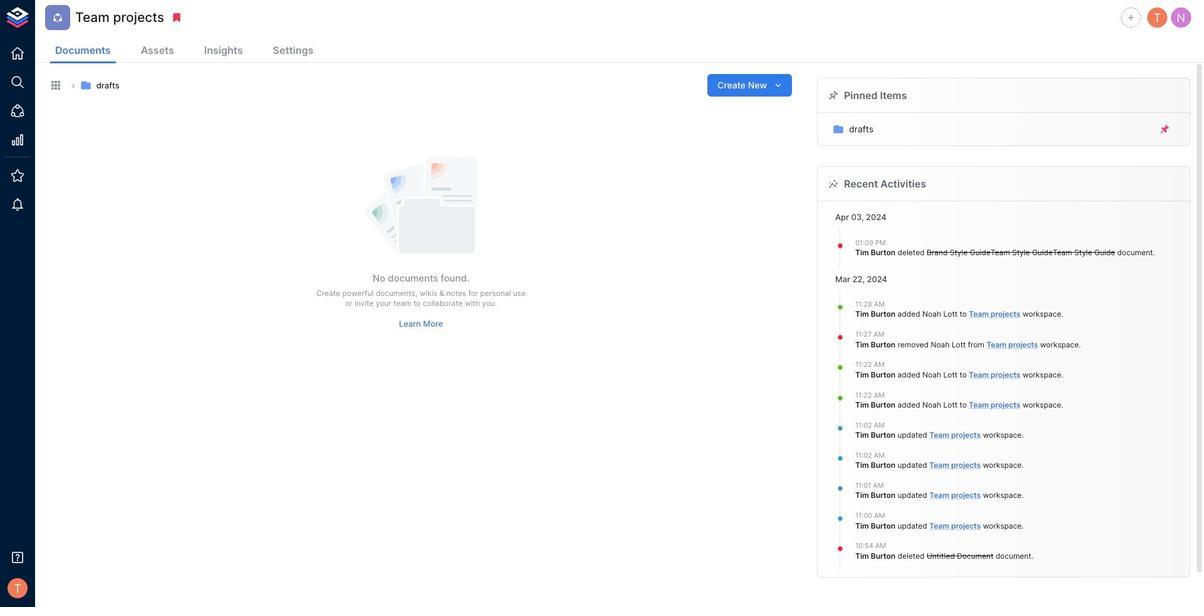 Task type: describe. For each thing, give the bounding box(es) containing it.
unpin image
[[1160, 124, 1171, 135]]



Task type: vqa. For each thing, say whether or not it's contained in the screenshot.
UNPIN icon
yes



Task type: locate. For each thing, give the bounding box(es) containing it.
remove bookmark image
[[171, 12, 183, 23]]



